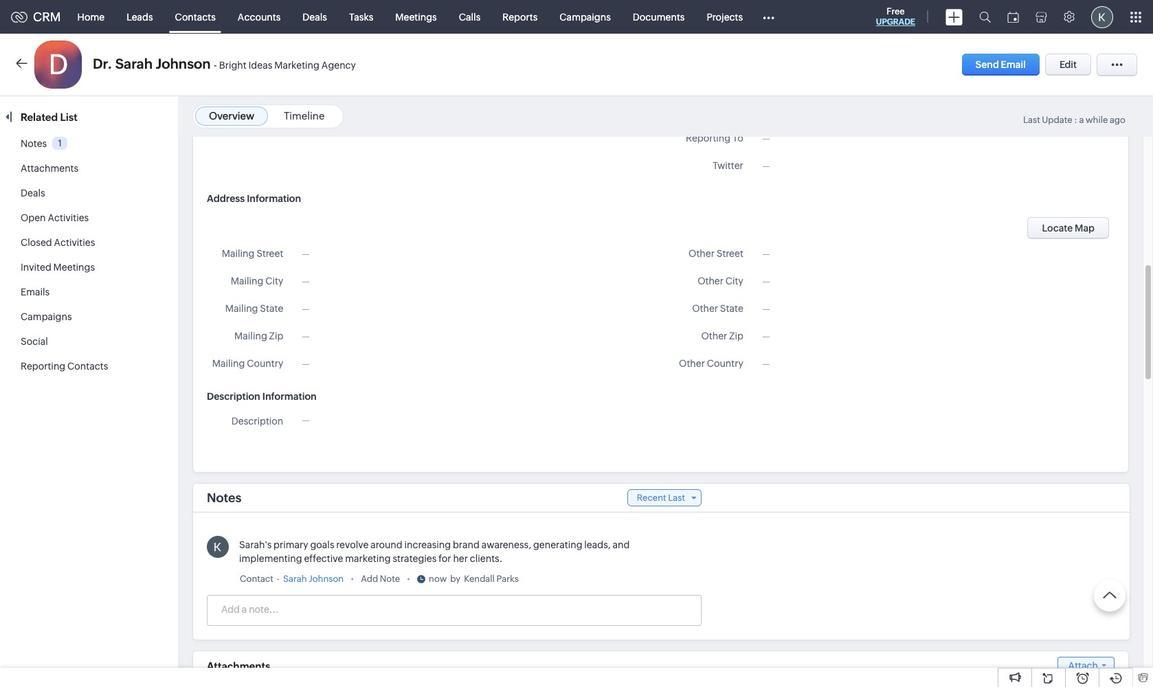 Task type: describe. For each thing, give the bounding box(es) containing it.
open activities link
[[21, 212, 89, 223]]

street for other street
[[717, 248, 744, 259]]

effective
[[304, 553, 343, 564]]

dr.
[[93, 56, 112, 71]]

notes link
[[21, 138, 47, 149]]

for
[[439, 553, 451, 564]]

ago
[[1110, 115, 1126, 125]]

1 horizontal spatial deals
[[303, 11, 327, 22]]

free upgrade
[[876, 6, 916, 27]]

emails
[[21, 287, 50, 298]]

send email button
[[962, 54, 1040, 76]]

1 vertical spatial last
[[668, 493, 685, 503]]

calls link
[[448, 0, 492, 33]]

projects
[[707, 11, 743, 22]]

home
[[77, 11, 105, 22]]

country for mailing country
[[247, 358, 283, 369]]

calls
[[459, 11, 481, 22]]

mailing for mailing state
[[225, 303, 258, 314]]

1 • from the left
[[351, 574, 354, 584]]

open
[[21, 212, 46, 223]]

related list
[[21, 111, 80, 123]]

documents
[[633, 11, 685, 22]]

meetings link
[[385, 0, 448, 33]]

city for other city
[[726, 276, 744, 287]]

sarah's
[[239, 540, 272, 551]]

attach
[[1069, 661, 1099, 672]]

add note link
[[361, 573, 400, 586]]

edit button
[[1046, 54, 1092, 76]]

crm link
[[11, 10, 61, 24]]

other for other street
[[689, 248, 715, 259]]

0 horizontal spatial campaigns
[[21, 311, 72, 322]]

street for mailing street
[[257, 248, 283, 259]]

her
[[453, 553, 468, 564]]

sarah johnson link
[[283, 573, 344, 586]]

mailing for mailing city
[[231, 276, 264, 287]]

clients.
[[470, 553, 503, 564]]

revolve
[[336, 540, 369, 551]]

city for mailing city
[[266, 276, 283, 287]]

2 • from the left
[[407, 574, 410, 584]]

primary
[[274, 540, 308, 551]]

reporting for reporting contacts
[[21, 361, 65, 372]]

information for address information
[[247, 193, 301, 204]]

home link
[[66, 0, 116, 33]]

description information
[[207, 391, 317, 402]]

0 horizontal spatial deals
[[21, 188, 45, 199]]

:
[[1075, 115, 1078, 125]]

parks
[[497, 574, 519, 584]]

closed activities
[[21, 237, 95, 248]]

social link
[[21, 336, 48, 347]]

mailing for mailing zip
[[235, 331, 267, 342]]

implementing
[[239, 553, 302, 564]]

by kendall parks
[[451, 574, 519, 584]]

contact - sarah johnson • add note •
[[240, 574, 410, 584]]

tasks
[[349, 11, 374, 22]]

edit
[[1060, 59, 1077, 70]]

awareness,
[[482, 540, 531, 551]]

0 vertical spatial campaigns
[[560, 11, 611, 22]]

contact
[[240, 574, 274, 584]]

mailing state
[[225, 303, 283, 314]]

crm
[[33, 10, 61, 24]]

other country
[[679, 358, 744, 369]]

bright
[[219, 60, 247, 71]]

1 horizontal spatial sarah
[[283, 574, 307, 584]]

1 vertical spatial deals link
[[21, 188, 45, 199]]

reports
[[503, 11, 538, 22]]

create menu image
[[946, 9, 963, 25]]

state for other state
[[720, 303, 744, 314]]

to
[[733, 133, 744, 144]]

kendall
[[464, 574, 495, 584]]

attach link
[[1058, 657, 1115, 676]]

zip for other zip
[[730, 331, 744, 342]]

activities for closed activities
[[54, 237, 95, 248]]

reporting to
[[686, 133, 744, 144]]

accounts link
[[227, 0, 292, 33]]

Other Modules field
[[754, 6, 784, 28]]

note
[[380, 574, 400, 584]]

other for other country
[[679, 358, 705, 369]]

email
[[1001, 59, 1026, 70]]

related
[[21, 111, 58, 123]]

1 vertical spatial meetings
[[53, 262, 95, 273]]

1 horizontal spatial campaigns link
[[549, 0, 622, 33]]

other for other zip
[[702, 331, 728, 342]]

1 vertical spatial -
[[277, 574, 280, 584]]

agency
[[322, 60, 356, 71]]

timeline link
[[284, 110, 325, 122]]

attachments link
[[21, 163, 78, 174]]

last update : a while ago
[[1024, 115, 1126, 125]]

other zip
[[702, 331, 744, 342]]

emails link
[[21, 287, 50, 298]]

other for other city
[[698, 276, 724, 287]]

recent last
[[637, 493, 685, 503]]



Task type: locate. For each thing, give the bounding box(es) containing it.
country for other country
[[707, 358, 744, 369]]

0 horizontal spatial street
[[257, 248, 283, 259]]

0 vertical spatial campaigns link
[[549, 0, 622, 33]]

0 vertical spatial last
[[1024, 115, 1041, 125]]

mailing for mailing country
[[212, 358, 245, 369]]

other up other city
[[689, 248, 715, 259]]

0 vertical spatial deals link
[[292, 0, 338, 33]]

other up other country
[[702, 331, 728, 342]]

1 state from the left
[[260, 303, 283, 314]]

mailing street
[[222, 248, 283, 259]]

0 vertical spatial contacts
[[175, 11, 216, 22]]

last left update
[[1024, 115, 1041, 125]]

0 vertical spatial description
[[207, 391, 260, 402]]

0 horizontal spatial reporting
[[21, 361, 65, 372]]

information down mailing country
[[262, 391, 317, 402]]

state up 'other zip'
[[720, 303, 744, 314]]

reports link
[[492, 0, 549, 33]]

accounts
[[238, 11, 281, 22]]

sarah right the dr. at the top of page
[[115, 56, 153, 71]]

timeline
[[284, 110, 325, 122]]

0 horizontal spatial sarah
[[115, 56, 153, 71]]

2 street from the left
[[717, 248, 744, 259]]

invited
[[21, 262, 51, 273]]

2 zip from the left
[[730, 331, 744, 342]]

tasks link
[[338, 0, 385, 33]]

city up mailing state
[[266, 276, 283, 287]]

• left add
[[351, 574, 354, 584]]

0 horizontal spatial meetings
[[53, 262, 95, 273]]

1 vertical spatial campaigns link
[[21, 311, 72, 322]]

information right address
[[247, 193, 301, 204]]

mailing country
[[212, 358, 283, 369]]

0 vertical spatial activities
[[48, 212, 89, 223]]

sarah down implementing
[[283, 574, 307, 584]]

mailing up mailing city in the left top of the page
[[222, 248, 255, 259]]

create menu element
[[938, 0, 971, 33]]

closed activities link
[[21, 237, 95, 248]]

search image
[[980, 11, 991, 23]]

deals link up open
[[21, 188, 45, 199]]

0 vertical spatial reporting
[[686, 133, 731, 144]]

- inside dr. sarah johnson - bright ideas marketing agency
[[214, 59, 217, 71]]

address information
[[207, 193, 301, 204]]

2 city from the left
[[726, 276, 744, 287]]

city
[[266, 276, 283, 287], [726, 276, 744, 287]]

reporting left to
[[686, 133, 731, 144]]

leads,
[[585, 540, 611, 551]]

other down 'other zip'
[[679, 358, 705, 369]]

1 horizontal spatial state
[[720, 303, 744, 314]]

1 vertical spatial attachments
[[207, 661, 271, 672]]

other for other state
[[692, 303, 718, 314]]

1 vertical spatial activities
[[54, 237, 95, 248]]

activities for open activities
[[48, 212, 89, 223]]

last right recent
[[668, 493, 685, 503]]

description for description information
[[207, 391, 260, 402]]

1 vertical spatial campaigns
[[21, 311, 72, 322]]

campaigns link down emails link
[[21, 311, 72, 322]]

2 state from the left
[[720, 303, 744, 314]]

free
[[887, 6, 905, 16]]

1 vertical spatial deals
[[21, 188, 45, 199]]

logo image
[[11, 11, 27, 22]]

1 zip from the left
[[269, 331, 283, 342]]

1 vertical spatial johnson
[[309, 574, 344, 584]]

send email
[[976, 59, 1026, 70]]

notes
[[21, 138, 47, 149], [207, 491, 242, 505]]

state for mailing state
[[260, 303, 283, 314]]

0 vertical spatial information
[[247, 193, 301, 204]]

generating
[[533, 540, 583, 551]]

calendar image
[[1008, 11, 1020, 22]]

while
[[1086, 115, 1108, 125]]

mailing down 'mailing zip'
[[212, 358, 245, 369]]

0 horizontal spatial campaigns link
[[21, 311, 72, 322]]

information for description information
[[262, 391, 317, 402]]

notes up sarah's
[[207, 491, 242, 505]]

• right note
[[407, 574, 410, 584]]

street
[[257, 248, 283, 259], [717, 248, 744, 259]]

contacts link
[[164, 0, 227, 33]]

0 horizontal spatial country
[[247, 358, 283, 369]]

0 vertical spatial deals
[[303, 11, 327, 22]]

country
[[247, 358, 283, 369], [707, 358, 744, 369]]

mailing zip
[[235, 331, 283, 342]]

street up mailing city in the left top of the page
[[257, 248, 283, 259]]

zip down other state
[[730, 331, 744, 342]]

1 horizontal spatial last
[[1024, 115, 1041, 125]]

campaigns link
[[549, 0, 622, 33], [21, 311, 72, 322]]

address
[[207, 193, 245, 204]]

johnson down effective
[[309, 574, 344, 584]]

state
[[260, 303, 283, 314], [720, 303, 744, 314]]

1 city from the left
[[266, 276, 283, 287]]

1 horizontal spatial johnson
[[309, 574, 344, 584]]

campaigns
[[560, 11, 611, 22], [21, 311, 72, 322]]

1 country from the left
[[247, 358, 283, 369]]

0 vertical spatial -
[[214, 59, 217, 71]]

0 horizontal spatial contacts
[[67, 361, 108, 372]]

johnson
[[156, 56, 211, 71], [309, 574, 344, 584]]

deals link left tasks
[[292, 0, 338, 33]]

description for description
[[232, 416, 283, 427]]

•
[[351, 574, 354, 584], [407, 574, 410, 584]]

1 street from the left
[[257, 248, 283, 259]]

invited meetings link
[[21, 262, 95, 273]]

last
[[1024, 115, 1041, 125], [668, 493, 685, 503]]

other city
[[698, 276, 744, 287]]

dr. sarah johnson - bright ideas marketing agency
[[93, 56, 356, 71]]

recent
[[637, 493, 667, 503]]

marketing
[[345, 553, 391, 564]]

social
[[21, 336, 48, 347]]

1 horizontal spatial zip
[[730, 331, 744, 342]]

a
[[1080, 115, 1084, 125]]

by
[[451, 574, 461, 584]]

bright ideas marketing agency link
[[219, 60, 356, 71]]

reporting for reporting to
[[686, 133, 731, 144]]

zip down mailing state
[[269, 331, 283, 342]]

2 country from the left
[[707, 358, 744, 369]]

deals left tasks
[[303, 11, 327, 22]]

meetings left calls
[[396, 11, 437, 22]]

mailing city
[[231, 276, 283, 287]]

street up other city
[[717, 248, 744, 259]]

None button
[[1028, 217, 1110, 239]]

closed
[[21, 237, 52, 248]]

upgrade
[[876, 17, 916, 27]]

other down other city
[[692, 303, 718, 314]]

overview link
[[209, 110, 254, 122]]

1 vertical spatial notes
[[207, 491, 242, 505]]

1 horizontal spatial notes
[[207, 491, 242, 505]]

1 vertical spatial sarah
[[283, 574, 307, 584]]

state up 'mailing zip'
[[260, 303, 283, 314]]

deals up open
[[21, 188, 45, 199]]

increasing
[[405, 540, 451, 551]]

brand
[[453, 540, 480, 551]]

0 horizontal spatial city
[[266, 276, 283, 287]]

other state
[[692, 303, 744, 314]]

reporting down social at left
[[21, 361, 65, 372]]

1
[[58, 138, 62, 148]]

zip
[[269, 331, 283, 342], [730, 331, 744, 342]]

1 vertical spatial reporting
[[21, 361, 65, 372]]

0 horizontal spatial attachments
[[21, 163, 78, 174]]

0 horizontal spatial -
[[214, 59, 217, 71]]

1 vertical spatial information
[[262, 391, 317, 402]]

campaigns right reports
[[560, 11, 611, 22]]

Add a note... field
[[208, 603, 701, 617]]

search element
[[971, 0, 1000, 34]]

0 vertical spatial sarah
[[115, 56, 153, 71]]

1 horizontal spatial meetings
[[396, 11, 437, 22]]

overview
[[209, 110, 254, 122]]

twitter
[[713, 160, 744, 171]]

activities up invited meetings link
[[54, 237, 95, 248]]

0 horizontal spatial last
[[668, 493, 685, 503]]

1 vertical spatial description
[[232, 416, 283, 427]]

country down 'other zip'
[[707, 358, 744, 369]]

1 horizontal spatial street
[[717, 248, 744, 259]]

1 horizontal spatial •
[[407, 574, 410, 584]]

1 horizontal spatial reporting
[[686, 133, 731, 144]]

0 horizontal spatial johnson
[[156, 56, 211, 71]]

other down other street
[[698, 276, 724, 287]]

ideas
[[249, 60, 272, 71]]

johnson down contacts link
[[156, 56, 211, 71]]

other street
[[689, 248, 744, 259]]

meetings inside meetings link
[[396, 11, 437, 22]]

0 horizontal spatial notes
[[21, 138, 47, 149]]

1 horizontal spatial -
[[277, 574, 280, 584]]

mailing for mailing street
[[222, 248, 255, 259]]

1 horizontal spatial city
[[726, 276, 744, 287]]

add
[[361, 574, 378, 584]]

-
[[214, 59, 217, 71], [277, 574, 280, 584]]

1 horizontal spatial campaigns
[[560, 11, 611, 22]]

profile image
[[1092, 6, 1114, 28]]

1 horizontal spatial attachments
[[207, 661, 271, 672]]

open activities
[[21, 212, 89, 223]]

profile element
[[1083, 0, 1122, 33]]

marketing
[[274, 60, 320, 71]]

activities
[[48, 212, 89, 223], [54, 237, 95, 248]]

attachments
[[21, 163, 78, 174], [207, 661, 271, 672]]

mailing up mailing country
[[235, 331, 267, 342]]

strategies
[[393, 553, 437, 564]]

notes left 1
[[21, 138, 47, 149]]

0 vertical spatial meetings
[[396, 11, 437, 22]]

zip for mailing zip
[[269, 331, 283, 342]]

reporting contacts link
[[21, 361, 108, 372]]

1 horizontal spatial contacts
[[175, 11, 216, 22]]

1 horizontal spatial country
[[707, 358, 744, 369]]

projects link
[[696, 0, 754, 33]]

0 horizontal spatial zip
[[269, 331, 283, 342]]

now
[[429, 574, 447, 584]]

information
[[247, 193, 301, 204], [262, 391, 317, 402]]

deals link
[[292, 0, 338, 33], [21, 188, 45, 199]]

- left bright
[[214, 59, 217, 71]]

leads
[[127, 11, 153, 22]]

description down mailing country
[[207, 391, 260, 402]]

invited meetings
[[21, 262, 95, 273]]

description down description information
[[232, 416, 283, 427]]

1 horizontal spatial deals link
[[292, 0, 338, 33]]

documents link
[[622, 0, 696, 33]]

goals
[[310, 540, 334, 551]]

0 vertical spatial johnson
[[156, 56, 211, 71]]

country down 'mailing zip'
[[247, 358, 283, 369]]

d
[[49, 49, 68, 80]]

meetings down closed activities link
[[53, 262, 95, 273]]

activities up closed activities link
[[48, 212, 89, 223]]

city up other state
[[726, 276, 744, 287]]

mailing down mailing street
[[231, 276, 264, 287]]

sarah's primary goals revolve around increasing brand awareness, generating leads, and implementing effective marketing strategies for her clients.
[[239, 540, 632, 564]]

0 horizontal spatial deals link
[[21, 188, 45, 199]]

0 vertical spatial notes
[[21, 138, 47, 149]]

campaigns down emails link
[[21, 311, 72, 322]]

0 horizontal spatial state
[[260, 303, 283, 314]]

around
[[371, 540, 403, 551]]

campaigns link right reports
[[549, 0, 622, 33]]

1 vertical spatial contacts
[[67, 361, 108, 372]]

- right contact
[[277, 574, 280, 584]]

mailing
[[222, 248, 255, 259], [231, 276, 264, 287], [225, 303, 258, 314], [235, 331, 267, 342], [212, 358, 245, 369]]

mailing down mailing city in the left top of the page
[[225, 303, 258, 314]]

and
[[613, 540, 630, 551]]

0 vertical spatial attachments
[[21, 163, 78, 174]]

0 horizontal spatial •
[[351, 574, 354, 584]]



Task type: vqa. For each thing, say whether or not it's contained in the screenshot.
Help image
no



